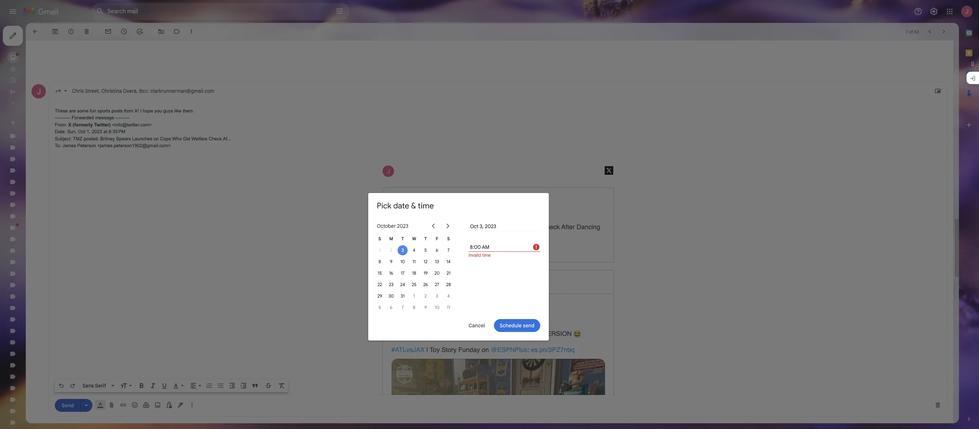 Task type: describe. For each thing, give the bounding box(es) containing it.
2 oct cell
[[386, 245, 397, 256]]

sportscenter
[[415, 308, 452, 314]]

hope
[[143, 108, 153, 114]]

retweet image
[[424, 244, 431, 251]]

s for 2nd the s column header from right
[[379, 236, 381, 242]]

send
[[523, 322, 535, 329]]

of
[[910, 29, 914, 34]]

w column header
[[409, 233, 420, 245]]

guys
[[163, 108, 173, 114]]

grid inside pick date & time dialog
[[374, 233, 455, 314]]

2 horizontal spatial on
[[482, 346, 489, 354]]

from
[[124, 108, 133, 114]]

10 for 10 oct cell
[[401, 259, 405, 265]]

dancing
[[577, 223, 601, 231]]

11 for the 11 nov cell
[[447, 305, 450, 310]]

0 horizontal spatial time
[[418, 201, 434, 211]]

october 2023
[[377, 223, 409, 229]]

16 - from the left
[[123, 115, 125, 121]]

26 oct cell
[[420, 279, 432, 291]]

<info@twitter.com>
[[112, 122, 152, 128]]

Time field
[[470, 243, 533, 251]]

older image
[[941, 28, 948, 35]]

7 for 7 oct cell
[[448, 248, 450, 253]]

30 oct cell
[[386, 291, 397, 302]]

1 t column header from the left
[[397, 233, 409, 245]]

2 the from the left
[[490, 330, 503, 338]]

on inside ---------- forwarded message --------- from: x (formerly twitter) <info@twitter.com> date: sun, oct 1, 2023 at 8:35 pm subject: tmz posted: britney spears launches on cops who did welfare check af... to: james peterson <james.peterson1902@gmail.com>
[[154, 136, 159, 142]]

9 nov cell
[[420, 302, 432, 314]]

got
[[430, 330, 444, 338]]

7 for the '7 nov' cell
[[402, 305, 404, 310]]

@tmz
[[415, 208, 431, 214]]

af...
[[223, 136, 231, 142]]

to:
[[55, 143, 61, 149]]

invalid
[[469, 253, 481, 258]]

»
[[446, 223, 450, 229]]

23
[[389, 282, 394, 287]]

17
[[401, 271, 405, 276]]

date:
[[55, 129, 66, 135]]

23 oct cell
[[386, 279, 397, 291]]

search mail image
[[94, 5, 107, 18]]

reply image
[[392, 244, 399, 251]]

1 oct cell
[[374, 245, 386, 256]]

100
[[463, 246, 472, 251]]

15
[[378, 271, 382, 276]]

knives
[[405, 231, 424, 239]]

tmz.me/kjocycq link
[[426, 231, 473, 239]]

20
[[435, 271, 440, 276]]

3 for 3 oct cell
[[402, 248, 404, 253]]

you
[[155, 108, 162, 114]]

tmz @tmz
[[415, 201, 431, 214]]

15 oct cell
[[374, 268, 386, 279]]

clarkrunnerman@gmail.com
[[150, 88, 214, 94]]

2 nov cell
[[420, 291, 432, 302]]

october 2023 row
[[374, 219, 455, 233]]

forwarded
[[72, 115, 94, 121]]

cancel
[[469, 322, 485, 329]]

27 oct cell
[[432, 279, 443, 291]]

back to inbox image
[[32, 28, 39, 35]]

4 - from the left
[[59, 115, 61, 121]]

(formerly
[[73, 122, 93, 128]]

4 oct cell
[[409, 245, 420, 256]]

these are some fun sports posts from x! i hope you guys like them
[[55, 108, 194, 114]]

welfare inside britney spears launches on cops who did welfare check after dancing with knives
[[518, 223, 540, 231]]

sportscenter's video image
[[392, 359, 605, 429]]

archive image
[[52, 28, 59, 35]]

1 for 1 oct 'cell'
[[379, 248, 381, 253]]

story
[[519, 330, 541, 338]]

5 for 5 nov cell
[[379, 305, 381, 310]]

with
[[392, 231, 403, 239]]

sun,
[[67, 129, 77, 135]]

snooze image
[[120, 28, 128, 35]]

6 oct cell
[[432, 245, 443, 256]]

m column header
[[386, 233, 397, 245]]

street
[[85, 88, 99, 94]]

17 oct cell
[[397, 268, 409, 279]]

12
[[424, 259, 428, 265]]

18
[[412, 271, 416, 276]]

es.pn/3pz7nbq
[[531, 346, 575, 354]]

t for second t column header from the left
[[425, 236, 427, 242]]

11 nov cell
[[443, 302, 455, 314]]

sportscenter link
[[392, 303, 605, 325]]

<james.peterson1902@gmail.com>
[[97, 143, 171, 149]]

toy
[[430, 346, 440, 354]]

31 oct cell
[[397, 291, 409, 302]]

9 oct cell
[[386, 256, 397, 268]]

25
[[412, 282, 417, 287]]

14
[[447, 259, 451, 265]]

3 oct cell
[[397, 245, 409, 256]]

30
[[389, 294, 394, 299]]

delete image
[[83, 28, 90, 35]]

who inside ---------- forwarded message --------- from: x (formerly twitter) <info@twitter.com> date: sun, oct 1, 2023 at 8:35 pm subject: tmz posted: britney spears launches on cops who did welfare check af... to: james peterson <james.peterson1902@gmail.com>
[[172, 136, 182, 142]]

22 oct cell
[[374, 279, 386, 291]]

63
[[915, 29, 919, 34]]

overa
[[123, 88, 137, 94]]

9 for 9 nov cell
[[425, 305, 427, 310]]

97 link
[[399, 246, 405, 252]]

these
[[55, 108, 68, 114]]

3 - from the left
[[58, 115, 60, 121]]

s for first the s column header from the right
[[447, 236, 450, 242]]

who inside britney spears launches on cops who did welfare check after dancing with knives
[[491, 223, 505, 231]]

peterson
[[77, 143, 96, 149]]

1 nov cell
[[409, 291, 420, 302]]

pick
[[377, 201, 392, 211]]

espn reposted link
[[383, 271, 614, 294]]

7 nov cell
[[397, 302, 409, 314]]

19
[[424, 271, 428, 276]]

f column header
[[432, 233, 443, 245]]

check inside ---------- forwarded message --------- from: x (formerly twitter) <info@twitter.com> date: sun, oct 1, 2023 at 8:35 pm subject: tmz posted: britney spears launches on cops who did welfare check af... to: james peterson <james.peterson1902@gmail.com>
[[209, 136, 222, 142]]

25 oct cell
[[409, 279, 420, 291]]

12 - from the left
[[117, 115, 119, 121]]

1 horizontal spatial time
[[482, 253, 491, 258]]

28
[[446, 282, 451, 287]]

pick date & time
[[377, 201, 434, 211]]

celly
[[460, 330, 480, 338]]

---------- forwarded message --------- from: x (formerly twitter) <info@twitter.com> date: sun, oct 1, 2023 at 8:35 pm subject: tmz posted: britney spears launches on cops who did welfare check af... to: james peterson <james.peterson1902@gmail.com>
[[55, 115, 231, 149]]

1 - from the left
[[55, 115, 56, 121]]

like
[[175, 108, 181, 114]]

16 link
[[431, 246, 437, 252]]

date
[[393, 201, 409, 211]]

24 oct cell
[[397, 279, 409, 291]]

28 oct cell
[[443, 279, 455, 291]]

&
[[411, 201, 416, 211]]

invalid time
[[469, 253, 491, 258]]

31
[[401, 294, 405, 299]]

posts
[[112, 108, 123, 114]]

|
[[427, 346, 428, 354]]



Task type: locate. For each thing, give the bounding box(es) containing it.
1 horizontal spatial 7
[[448, 248, 450, 253]]

« button
[[430, 223, 437, 230]]

0 vertical spatial tmz
[[73, 136, 82, 142]]

8 for "8 oct" cell
[[379, 259, 381, 265]]

11 for 11 oct cell
[[413, 259, 416, 265]]

britney inside ---------- forwarded message --------- from: x (formerly twitter) <info@twitter.com> date: sun, oct 1, 2023 at 8:35 pm subject: tmz posted: britney spears launches on cops who did welfare check af... to: james peterson <james.peterson1902@gmail.com>
[[100, 136, 115, 142]]

0 horizontal spatial did
[[183, 136, 190, 142]]

29
[[378, 294, 382, 299]]

10 oct cell
[[397, 256, 409, 268]]

who
[[172, 136, 182, 142], [491, 223, 505, 231]]

#atlvsjax | toy story funday on @espnplus : es.pn/3pz7nbq
[[392, 346, 575, 354]]

3 inside 3 nov cell
[[436, 294, 438, 299]]

britney inside britney spears launches on cops who did welfare check after dancing with knives
[[392, 223, 412, 231]]

pick date & time dialog
[[368, 193, 549, 341]]

0 horizontal spatial tmz
[[73, 136, 82, 142]]

0 horizontal spatial 9
[[390, 259, 393, 265]]

1 vertical spatial 6
[[390, 305, 393, 310]]

from:
[[55, 122, 67, 128]]

6 right "retweet" icon
[[436, 248, 439, 253]]

9 inside 9 nov cell
[[425, 305, 427, 310]]

0 horizontal spatial 6
[[390, 305, 393, 310]]

t up 97
[[402, 236, 404, 242]]

1 horizontal spatial spears
[[413, 223, 434, 231]]

1 horizontal spatial s column header
[[443, 233, 455, 245]]

5 for 5 oct cell at left bottom
[[425, 248, 427, 253]]

time right the invalid
[[482, 253, 491, 258]]

2 t column header from the left
[[420, 233, 432, 245]]

2023 up with
[[397, 223, 409, 229]]

10 nov cell
[[432, 302, 443, 314]]

13 oct cell
[[432, 256, 443, 268]]

0 horizontal spatial spears
[[116, 136, 131, 142]]

f
[[436, 236, 439, 242]]

s right f
[[447, 236, 450, 242]]

0 horizontal spatial the
[[445, 330, 458, 338]]

launches up <james.peterson1902@gmail.com> at the left top
[[132, 136, 152, 142]]

1 down 25 oct 'cell'
[[414, 294, 415, 299]]

0 horizontal spatial 1
[[379, 248, 381, 253]]

on
[[154, 136, 159, 142], [465, 223, 473, 231], [482, 346, 489, 354]]

Date field
[[470, 222, 540, 230]]

s left m on the bottom left of the page
[[379, 236, 381, 242]]

1 horizontal spatial 4
[[448, 294, 450, 299]]

@espnplus
[[491, 346, 528, 354]]

2 - from the left
[[56, 115, 58, 121]]

who up time field
[[491, 223, 505, 231]]

at
[[104, 129, 107, 135]]

welfare up time field
[[518, 223, 540, 231]]

on inside britney spears launches on cops who did welfare check after dancing with knives
[[465, 223, 473, 231]]

10 down 3 oct cell
[[401, 259, 405, 265]]

sports
[[98, 108, 110, 114]]

report spam image
[[67, 28, 75, 35]]

0 horizontal spatial 10
[[401, 259, 405, 265]]

welfare left af...
[[192, 136, 207, 142]]

spears up knives in the bottom of the page
[[413, 223, 434, 231]]

1 horizontal spatial 8
[[413, 305, 416, 310]]

es.pn/3pz7nbq link
[[531, 346, 575, 354]]

1 vertical spatial time
[[482, 253, 491, 258]]

1 vertical spatial 9
[[425, 305, 427, 310]]

0 vertical spatial check
[[209, 136, 222, 142]]

posted:
[[84, 136, 99, 142]]

8 for the 8 nov cell
[[413, 305, 416, 310]]

2023 inside ---------- forwarded message --------- from: x (formerly twitter) <info@twitter.com> date: sun, oct 1, 2023 at 8:35 pm subject: tmz posted: britney spears launches on cops who did welfare check af... to: james peterson <james.peterson1902@gmail.com>
[[92, 129, 102, 135]]

on up <james.peterson1902@gmail.com> at the left top
[[154, 136, 159, 142]]

0 horizontal spatial welfare
[[192, 136, 207, 142]]

6 - from the left
[[63, 115, 64, 121]]

6
[[436, 248, 439, 253], [390, 305, 393, 310]]

1 vertical spatial on
[[465, 223, 473, 231]]

9 - from the left
[[67, 115, 69, 121]]

24
[[401, 282, 405, 287]]

11 inside cell
[[447, 305, 450, 310]]

tmz inside ---------- forwarded message --------- from: x (formerly twitter) <info@twitter.com> date: sun, oct 1, 2023 at 8:35 pm subject: tmz posted: britney spears launches on cops who did welfare check af... to: james peterson <james.peterson1902@gmail.com>
[[73, 136, 82, 142]]

0 vertical spatial 10
[[401, 259, 405, 265]]

check left af...
[[209, 136, 222, 142]]

0 horizontal spatial s
[[379, 236, 381, 242]]

18 oct cell
[[409, 268, 420, 279]]

21 oct cell
[[443, 268, 455, 279]]

subject:
[[55, 136, 72, 142]]

2023 inside row
[[397, 223, 409, 229]]

the right in
[[490, 330, 503, 338]]

1 vertical spatial launches
[[436, 223, 464, 231]]

16 inside message body text field
[[431, 246, 437, 251]]

1 horizontal spatial britney
[[392, 223, 412, 231]]

spears down 8:35 pm
[[116, 136, 131, 142]]

10
[[401, 259, 405, 265], [435, 305, 440, 310]]

grid
[[374, 233, 455, 314]]

0 vertical spatial who
[[172, 136, 182, 142]]

1 vertical spatial 16
[[389, 271, 393, 276]]

even
[[410, 330, 428, 338]]

16 down f column header
[[431, 246, 437, 251]]

3 nov cell
[[432, 291, 443, 302]]

s column header
[[374, 233, 386, 245], [443, 233, 455, 245]]

1 horizontal spatial 6
[[436, 248, 439, 253]]

them
[[183, 108, 193, 114]]

1 horizontal spatial 10
[[435, 305, 440, 310]]

4 nov cell
[[443, 291, 455, 302]]

11 inside cell
[[413, 259, 416, 265]]

1 , from the left
[[99, 88, 100, 94]]

@espnplus link
[[491, 346, 528, 354]]

0 horizontal spatial launches
[[132, 136, 152, 142]]

1 left "2 oct" cell
[[379, 248, 381, 253]]

0 vertical spatial spears
[[116, 136, 131, 142]]

5 inside cell
[[379, 305, 381, 310]]

4
[[413, 248, 416, 253], [448, 294, 450, 299]]

1 horizontal spatial did
[[506, 223, 516, 231]]

6 nov cell
[[386, 302, 397, 314]]

1 vertical spatial 4
[[448, 294, 450, 299]]

time right & on the top of page
[[418, 201, 434, 211]]

7 of 63
[[906, 29, 919, 34]]

0 vertical spatial 8
[[379, 259, 381, 265]]

1 vertical spatial tmz
[[415, 201, 427, 208]]

1 horizontal spatial 3
[[436, 294, 438, 299]]

oct
[[78, 129, 85, 135]]

» button
[[444, 223, 452, 230]]

15 - from the left
[[122, 115, 123, 121]]

did down 'them'
[[183, 136, 190, 142]]

4 down w column header
[[413, 248, 416, 253]]

11
[[413, 259, 416, 265], [447, 305, 450, 310]]

on up 100 on the bottom left of the page
[[465, 223, 473, 231]]

pick date & time heading
[[377, 201, 434, 211]]

1 vertical spatial welfare
[[518, 223, 540, 231]]

story
[[442, 346, 457, 354]]

the
[[445, 330, 458, 338], [490, 330, 503, 338]]

check inside britney spears launches on cops who did welfare check after dancing with knives
[[542, 223, 560, 231]]

29 oct cell
[[374, 291, 386, 302]]

add to tasks image
[[136, 28, 143, 35]]

1 horizontal spatial the
[[490, 330, 503, 338]]

16 inside 16 oct cell
[[389, 271, 393, 276]]

navigation
[[0, 23, 86, 429]]

cancel button
[[463, 319, 491, 332]]

t column header right w
[[420, 233, 432, 245]]

17 - from the left
[[125, 115, 126, 121]]

16 for 16 link
[[431, 246, 437, 251]]

0 vertical spatial 6
[[436, 248, 439, 253]]

1 horizontal spatial launches
[[436, 223, 464, 231]]

11 - from the left
[[115, 115, 117, 121]]

:
[[528, 346, 529, 354]]

0 horizontal spatial britney
[[100, 136, 115, 142]]

7 left 'of'
[[906, 29, 908, 34]]

launches inside britney spears launches on cops who did welfare check after dancing with knives
[[436, 223, 464, 231]]

t column header up 97
[[397, 233, 409, 245]]

, left christina
[[99, 88, 100, 94]]

1
[[379, 248, 381, 253], [414, 294, 415, 299]]

1 horizontal spatial 2
[[425, 294, 427, 299]]

1 for the 1 nov 'cell'
[[414, 294, 415, 299]]

0 vertical spatial 4
[[413, 248, 416, 253]]

christina
[[101, 88, 122, 94]]

2 vertical spatial 7
[[402, 305, 404, 310]]

5 nov cell
[[374, 302, 386, 314]]

after
[[562, 223, 575, 231]]

0 horizontal spatial 2023
[[92, 129, 102, 135]]

0 horizontal spatial 4
[[413, 248, 416, 253]]

cops down guys
[[160, 136, 171, 142]]

0 horizontal spatial who
[[172, 136, 182, 142]]

settings image
[[930, 7, 939, 16]]

james
[[62, 143, 76, 149]]

did up time field
[[506, 223, 516, 231]]

espn
[[408, 280, 420, 285]]

4 down 28 oct cell
[[448, 294, 450, 299]]

18 - from the left
[[126, 115, 128, 121]]

0 vertical spatial welfare
[[192, 136, 207, 142]]

t for second t column header from right
[[402, 236, 404, 242]]

1 vertical spatial britney
[[392, 223, 412, 231]]

on right funday
[[482, 346, 489, 354]]

schedule
[[500, 322, 522, 329]]

cops inside ---------- forwarded message --------- from: x (formerly twitter) <info@twitter.com> date: sun, oct 1, 2023 at 8:35 pm subject: tmz posted: britney spears launches on cops who did welfare check af... to: james peterson <james.peterson1902@gmail.com>
[[160, 136, 171, 142]]

10 - from the left
[[69, 115, 70, 121]]

5 - from the left
[[61, 115, 63, 121]]

2 horizontal spatial 7
[[906, 29, 908, 34]]

7 up 14
[[448, 248, 450, 253]]

14 - from the left
[[120, 115, 122, 121]]

None search field
[[92, 3, 350, 20]]

9 for 9 oct cell
[[390, 259, 393, 265]]

0 vertical spatial 9
[[390, 259, 393, 265]]

reposted
[[421, 280, 438, 285]]

2 inside cell
[[390, 248, 393, 253]]

1 vertical spatial check
[[542, 223, 560, 231]]

0 horizontal spatial 16
[[389, 271, 393, 276]]

x
[[68, 122, 71, 128]]

5 down 29 oct cell
[[379, 305, 381, 310]]

2 left 97 "link"
[[390, 248, 393, 253]]

1 horizontal spatial tmz
[[415, 201, 427, 208]]

0 horizontal spatial 11
[[413, 259, 416, 265]]

spears inside britney spears launches on cops who did welfare check after dancing with knives
[[413, 223, 434, 231]]

8 down the 1 nov 'cell'
[[413, 305, 416, 310]]

5
[[425, 248, 427, 253], [379, 305, 381, 310]]

0 horizontal spatial t
[[402, 236, 404, 242]]

october
[[377, 223, 396, 229]]

13
[[435, 259, 439, 265]]

3 right reply image
[[402, 248, 404, 253]]

16 for 16 oct cell
[[389, 271, 393, 276]]

2 , from the left
[[137, 88, 138, 94]]

7 down 31 oct cell
[[402, 305, 404, 310]]

3 down 27 oct cell on the left of page
[[436, 294, 438, 299]]

27
[[435, 282, 440, 287]]

0 vertical spatial time
[[418, 201, 434, 211]]

s column header right f
[[443, 233, 455, 245]]

1 vertical spatial spears
[[413, 223, 434, 231]]

cops
[[160, 136, 171, 142], [474, 223, 490, 231]]

s column header left m on the bottom left of the page
[[374, 233, 386, 245]]

2 inside 'cell'
[[425, 294, 427, 299]]

0 horizontal spatial check
[[209, 136, 222, 142]]

4 for 4 oct cell
[[413, 248, 416, 253]]

launches
[[132, 136, 152, 142], [436, 223, 464, 231]]

12 oct cell
[[420, 256, 432, 268]]

1 vertical spatial 11
[[447, 305, 450, 310]]

welfare inside ---------- forwarded message --------- from: x (formerly twitter) <info@twitter.com> date: sun, oct 1, 2023 at 8:35 pm subject: tmz posted: britney spears launches on cops who did welfare check af... to: james peterson <james.peterson1902@gmail.com>
[[192, 136, 207, 142]]

1 horizontal spatial 11
[[447, 305, 450, 310]]

t up "retweet" icon
[[425, 236, 427, 242]]

#atlvsjax link
[[392, 346, 425, 354]]

16 oct cell
[[386, 268, 397, 279]]

1 vertical spatial 5
[[379, 305, 381, 310]]

tmz inside tmz @tmz
[[415, 201, 427, 208]]

19 oct cell
[[420, 268, 432, 279]]

1 s from the left
[[379, 236, 381, 242]]

10 down 3 nov cell
[[435, 305, 440, 310]]

t
[[402, 236, 404, 242], [425, 236, 427, 242]]

13 - from the left
[[119, 115, 120, 121]]

8 nov cell
[[409, 302, 420, 314]]

10 inside "10 nov" cell
[[435, 305, 440, 310]]

10 for "10 nov" cell
[[435, 305, 440, 310]]

19 - from the left
[[128, 115, 129, 121]]

16 down 9 oct cell
[[389, 271, 393, 276]]

cops inside britney spears launches on cops who did welfare check after dancing with knives
[[474, 223, 490, 231]]

1 horizontal spatial 16
[[431, 246, 437, 251]]

m
[[390, 236, 393, 242]]

0 horizontal spatial 5
[[379, 305, 381, 310]]

grid containing s
[[374, 233, 455, 314]]

5 left 16 link
[[425, 248, 427, 253]]

version
[[543, 330, 572, 338]]

0 vertical spatial 2
[[390, 248, 393, 253]]

6 for the 6 oct cell at bottom
[[436, 248, 439, 253]]

did inside ---------- forwarded message --------- from: x (formerly twitter) <info@twitter.com> date: sun, oct 1, 2023 at 8:35 pm subject: tmz posted: britney spears launches on cops who did welfare check af... to: james peterson <james.peterson1902@gmail.com>
[[183, 136, 190, 142]]

1 horizontal spatial on
[[465, 223, 473, 231]]

22
[[378, 282, 382, 287]]

toy
[[505, 330, 518, 338]]

chris
[[72, 88, 84, 94]]

7 oct cell
[[443, 245, 455, 256]]

3 inside 3 oct cell
[[402, 248, 404, 253]]

1 horizontal spatial 5
[[425, 248, 427, 253]]

1 vertical spatial did
[[506, 223, 516, 231]]

1 horizontal spatial ,
[[137, 88, 138, 94]]

check
[[209, 136, 222, 142], [542, 223, 560, 231]]

tmz.me/kjocycq
[[426, 231, 473, 239]]

newer image
[[927, 28, 934, 35]]

chris street , christina overa , bcc: clarkrunnerman@gmail.com
[[72, 88, 214, 94]]

sportscenter's avatar image
[[392, 303, 412, 323]]

1,
[[87, 129, 91, 135]]

Message Body text field
[[55, 101, 942, 429]]

britney
[[100, 136, 115, 142], [392, 223, 412, 231]]

10 inside 10 oct cell
[[401, 259, 405, 265]]

0 horizontal spatial s column header
[[374, 233, 386, 245]]

britney up with
[[392, 223, 412, 231]]

2 for 2 nov 'cell'
[[425, 294, 427, 299]]

4 for 4 nov cell
[[448, 294, 450, 299]]

w
[[412, 236, 416, 242]]

advanced search options image
[[333, 4, 347, 18]]

tmz
[[73, 136, 82, 142], [415, 201, 427, 208]]

2023 right 1,
[[92, 129, 102, 135]]

0 vertical spatial 7
[[906, 29, 908, 34]]

6 down 30 oct cell
[[390, 305, 393, 310]]

they
[[392, 330, 409, 338]]

3 for 3 nov cell
[[436, 294, 438, 299]]

the right the got
[[445, 330, 458, 338]]

97
[[399, 246, 405, 251]]

fun
[[90, 108, 96, 114]]

1 the from the left
[[445, 330, 458, 338]]

1 s column header from the left
[[374, 233, 386, 245]]

9 inside 9 oct cell
[[390, 259, 393, 265]]

1 horizontal spatial check
[[542, 223, 560, 231]]

spears inside ---------- forwarded message --------- from: x (formerly twitter) <info@twitter.com> date: sun, oct 1, 2023 at 8:35 pm subject: tmz posted: britney spears launches on cops who did welfare check af... to: james peterson <james.peterson1902@gmail.com>
[[116, 136, 131, 142]]

britney down at at left
[[100, 136, 115, 142]]

, left bcc:
[[137, 88, 138, 94]]

2 vertical spatial on
[[482, 346, 489, 354]]

20 oct cell
[[432, 268, 443, 279]]

9 down 2 nov 'cell'
[[425, 305, 427, 310]]

0 horizontal spatial 3
[[402, 248, 404, 253]]

1 horizontal spatial who
[[491, 223, 505, 231]]

0 horizontal spatial 2
[[390, 248, 393, 253]]

0 horizontal spatial 8
[[379, 259, 381, 265]]

1 vertical spatial who
[[491, 223, 505, 231]]

1 horizontal spatial s
[[447, 236, 450, 242]]

who down like
[[172, 136, 182, 142]]

some
[[77, 108, 89, 114]]

check left after
[[542, 223, 560, 231]]

2
[[390, 248, 393, 253], [425, 294, 427, 299]]

launches up tmz.me/kjocycq link
[[436, 223, 464, 231]]

8 - from the left
[[66, 115, 67, 121]]

0 vertical spatial 5
[[425, 248, 427, 253]]

2 t from the left
[[425, 236, 427, 242]]

1 t from the left
[[402, 236, 404, 242]]

0 vertical spatial did
[[183, 136, 190, 142]]

5 oct cell
[[420, 245, 432, 256]]

11 down 4 oct cell
[[413, 259, 416, 265]]

bcc:
[[139, 88, 149, 94]]

2 s column header from the left
[[443, 233, 455, 245]]

14 oct cell
[[443, 256, 455, 268]]

0 horizontal spatial ,
[[99, 88, 100, 94]]

0 horizontal spatial t column header
[[397, 233, 409, 245]]

1 vertical spatial 1
[[414, 294, 415, 299]]

twitter)
[[94, 122, 111, 128]]

1 horizontal spatial 1
[[414, 294, 415, 299]]

in
[[482, 330, 488, 338]]

1 horizontal spatial welfare
[[518, 223, 540, 231]]

spears
[[116, 136, 131, 142], [413, 223, 434, 231]]

5 inside cell
[[425, 248, 427, 253]]

8 oct cell
[[374, 256, 386, 268]]

7 - from the left
[[64, 115, 66, 121]]

0 horizontal spatial cops
[[160, 136, 171, 142]]

schedule send
[[500, 322, 535, 329]]

1 vertical spatial cops
[[474, 223, 490, 231]]

2 s from the left
[[447, 236, 450, 242]]

1 horizontal spatial t
[[425, 236, 427, 242]]

are
[[69, 108, 76, 114]]

1 vertical spatial 2023
[[397, 223, 409, 229]]

tmz's avatar image
[[392, 196, 412, 216]]

1 vertical spatial 7
[[448, 248, 450, 253]]

2 for "2 oct" cell
[[390, 248, 393, 253]]

6 for 6 nov cell
[[390, 305, 393, 310]]

😂 image
[[574, 331, 582, 338]]

0 vertical spatial britney
[[100, 136, 115, 142]]

21
[[447, 271, 451, 276]]

26
[[423, 282, 428, 287]]

0 vertical spatial launches
[[132, 136, 152, 142]]

8 down 1 oct 'cell'
[[379, 259, 381, 265]]

2 down "26 oct" cell
[[425, 294, 427, 299]]

1 horizontal spatial t column header
[[420, 233, 432, 245]]

8:35 pm
[[109, 129, 125, 135]]

cops up time field
[[474, 223, 490, 231]]

did inside britney spears launches on cops who did welfare check after dancing with knives
[[506, 223, 516, 231]]

11 oct cell
[[409, 256, 420, 268]]

0 vertical spatial 16
[[431, 246, 437, 251]]

tab list
[[960, 23, 980, 404]]

schedule send button
[[494, 319, 541, 332]]

0 horizontal spatial 7
[[402, 305, 404, 310]]

t column header
[[397, 233, 409, 245], [420, 233, 432, 245]]

espn's avatar image
[[392, 276, 404, 287]]

i
[[140, 108, 142, 114]]

they even got the celly in the toy story version
[[392, 330, 574, 338]]

100 link
[[463, 246, 472, 252]]

1 vertical spatial 2
[[425, 294, 427, 299]]

launches inside ---------- forwarded message --------- from: x (formerly twitter) <info@twitter.com> date: sun, oct 1, 2023 at 8:35 pm subject: tmz posted: britney spears launches on cops who did welfare check af... to: james peterson <james.peterson1902@gmail.com>
[[132, 136, 152, 142]]

9 down "2 oct" cell
[[390, 259, 393, 265]]

«
[[432, 223, 435, 229]]

11 down 4 nov cell
[[447, 305, 450, 310]]

0 vertical spatial 2023
[[92, 129, 102, 135]]



Task type: vqa. For each thing, say whether or not it's contained in the screenshot.
"1 Oct" "Cell"
yes



